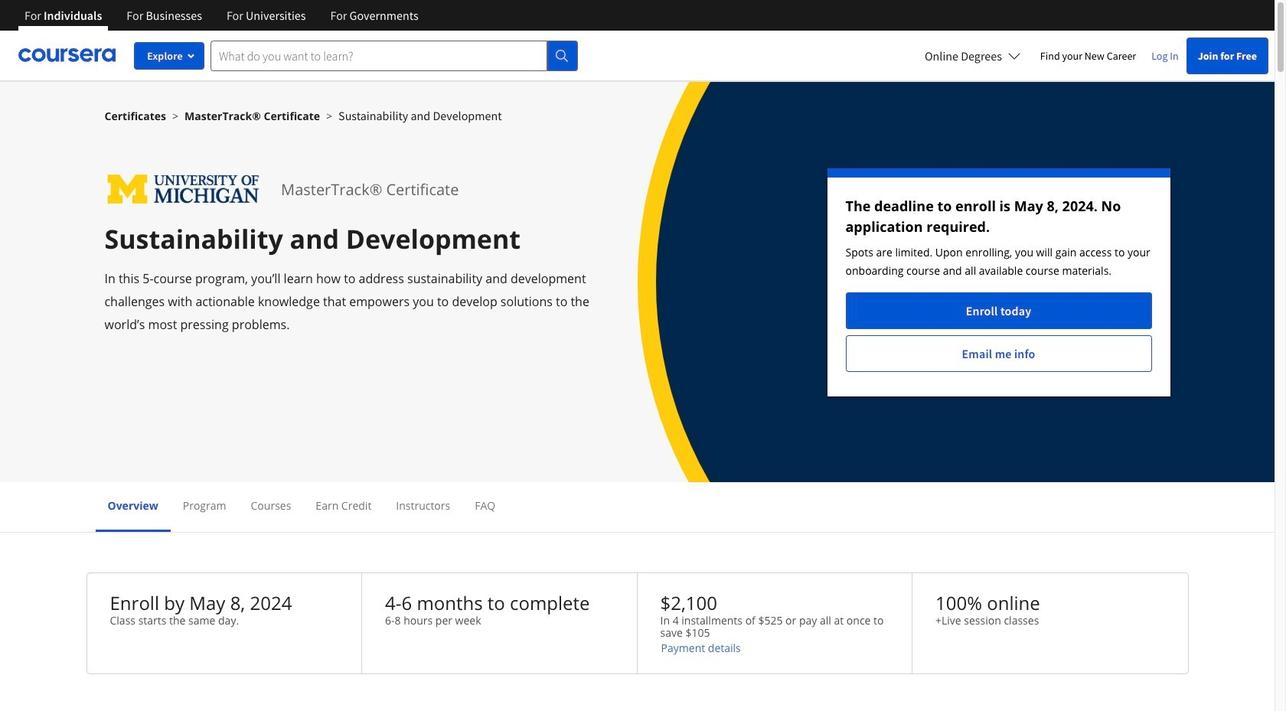 Task type: vqa. For each thing, say whether or not it's contained in the screenshot.
What do you want to learn? text box
yes



Task type: locate. For each thing, give the bounding box(es) containing it.
coursera image
[[18, 43, 116, 68]]

certificate menu element
[[95, 482, 1179, 532]]

None search field
[[211, 40, 578, 71]]

banner navigation
[[12, 0, 431, 42]]

status
[[827, 168, 1170, 397]]



Task type: describe. For each thing, give the bounding box(es) containing it.
What do you want to learn? text field
[[211, 40, 547, 71]]

university of michigan image
[[104, 168, 263, 211]]



